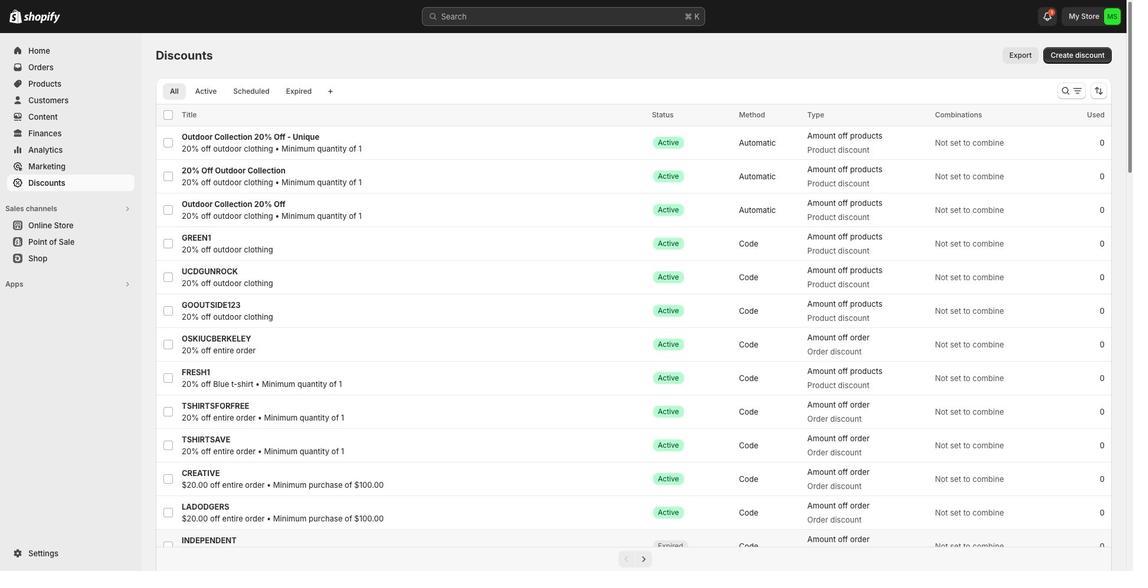 Task type: locate. For each thing, give the bounding box(es) containing it.
1 horizontal spatial shopify image
[[24, 12, 60, 24]]

pagination element
[[156, 547, 1113, 572]]

my store image
[[1105, 8, 1121, 25]]

shopify image
[[9, 9, 22, 24], [24, 12, 60, 24]]

tab list
[[161, 83, 321, 100]]



Task type: describe. For each thing, give the bounding box(es) containing it.
0 horizontal spatial shopify image
[[9, 9, 22, 24]]



Task type: vqa. For each thing, say whether or not it's contained in the screenshot.
Pagination element at the bottom of page
yes



